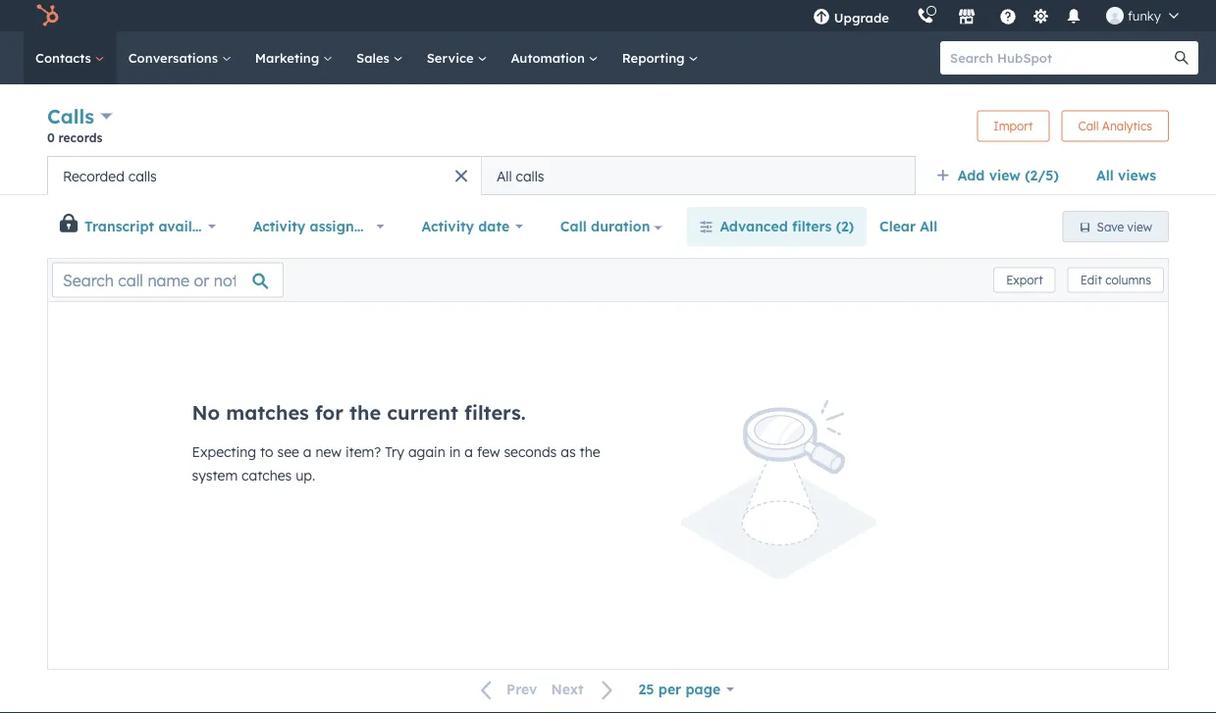 Task type: locate. For each thing, give the bounding box(es) containing it.
activity
[[253, 218, 306, 235], [422, 218, 474, 235]]

service link
[[415, 31, 499, 84]]

recorded
[[63, 167, 125, 185]]

reporting
[[622, 50, 689, 66]]

calls inside button
[[128, 167, 157, 185]]

next button
[[544, 678, 626, 703]]

1 vertical spatial to
[[260, 444, 274, 461]]

sales
[[356, 50, 393, 66]]

calls inside button
[[516, 167, 544, 185]]

view right save
[[1128, 219, 1153, 234]]

activity inside popup button
[[422, 218, 474, 235]]

to left see
[[260, 444, 274, 461]]

0 horizontal spatial to
[[260, 444, 274, 461]]

see
[[277, 444, 299, 461]]

call duration
[[560, 218, 650, 235]]

again
[[408, 444, 446, 461]]

no matches for the current filters.
[[192, 401, 526, 425]]

25 per page
[[639, 681, 721, 699]]

view right add
[[989, 167, 1021, 184]]

import button
[[977, 110, 1050, 142]]

menu
[[799, 0, 1193, 31]]

1 vertical spatial view
[[1128, 219, 1153, 234]]

call for call analytics
[[1078, 119, 1099, 134]]

to inside expecting to see a new item? try again in a few seconds as the system catches up.
[[260, 444, 274, 461]]

views
[[1118, 167, 1156, 184]]

activity date
[[422, 218, 510, 235]]

page
[[686, 681, 721, 699]]

view inside button
[[1128, 219, 1153, 234]]

call inside button
[[560, 218, 587, 235]]

transcript
[[84, 218, 154, 235]]

all
[[1097, 167, 1114, 184], [497, 167, 512, 185], [920, 218, 938, 235]]

2 activity from the left
[[422, 218, 474, 235]]

service
[[427, 50, 478, 66]]

activity inside popup button
[[253, 218, 306, 235]]

0 horizontal spatial a
[[303, 444, 312, 461]]

help button
[[991, 0, 1025, 31]]

view
[[989, 167, 1021, 184], [1128, 219, 1153, 234]]

as
[[561, 444, 576, 461]]

prev button
[[469, 678, 544, 703]]

all inside "all views" link
[[1097, 167, 1114, 184]]

0 vertical spatial to
[[375, 218, 389, 235]]

columns
[[1106, 273, 1152, 288]]

the right for
[[350, 401, 381, 425]]

seconds
[[504, 444, 557, 461]]

calls up 'activity date' popup button
[[516, 167, 544, 185]]

view for add
[[989, 167, 1021, 184]]

hubspot link
[[24, 4, 74, 27]]

call duration button
[[548, 207, 675, 246]]

duration
[[591, 218, 650, 235]]

add view (2/5)
[[958, 167, 1059, 184]]

up.
[[296, 467, 315, 484]]

1 vertical spatial call
[[560, 218, 587, 235]]

activity down recorded calls button
[[253, 218, 306, 235]]

1 horizontal spatial the
[[580, 444, 600, 461]]

activity date button
[[409, 207, 536, 246]]

call left analytics
[[1078, 119, 1099, 134]]

activity for activity assigned to
[[253, 218, 306, 235]]

1 horizontal spatial to
[[375, 218, 389, 235]]

notifications image
[[1065, 9, 1083, 27]]

1 horizontal spatial view
[[1128, 219, 1153, 234]]

export
[[1006, 273, 1043, 288]]

prev
[[507, 681, 537, 699]]

calling icon button
[[909, 3, 942, 29]]

recorded calls
[[63, 167, 157, 185]]

1 horizontal spatial activity
[[422, 218, 474, 235]]

funky
[[1128, 7, 1161, 24]]

recorded calls button
[[47, 156, 481, 195]]

1 activity from the left
[[253, 218, 306, 235]]

0 horizontal spatial call
[[560, 218, 587, 235]]

catches
[[242, 467, 292, 484]]

call left "duration"
[[560, 218, 587, 235]]

2 calls from the left
[[516, 167, 544, 185]]

menu containing funky
[[799, 0, 1193, 31]]

expecting
[[192, 444, 256, 461]]

view for save
[[1128, 219, 1153, 234]]

to right assigned
[[375, 218, 389, 235]]

a right see
[[303, 444, 312, 461]]

the
[[350, 401, 381, 425], [580, 444, 600, 461]]

1 horizontal spatial calls
[[516, 167, 544, 185]]

all calls button
[[481, 156, 916, 195]]

filters
[[792, 218, 832, 235]]

view inside popup button
[[989, 167, 1021, 184]]

0 vertical spatial the
[[350, 401, 381, 425]]

all for all views
[[1097, 167, 1114, 184]]

0 vertical spatial view
[[989, 167, 1021, 184]]

system
[[192, 467, 238, 484]]

calls button
[[47, 102, 112, 131]]

for
[[315, 401, 344, 425]]

2 horizontal spatial all
[[1097, 167, 1114, 184]]

per
[[659, 681, 682, 699]]

activity left date
[[422, 218, 474, 235]]

funky town image
[[1106, 7, 1124, 25]]

all right clear
[[920, 218, 938, 235]]

clear all button
[[867, 207, 950, 246]]

0 records
[[47, 130, 102, 145]]

calls
[[128, 167, 157, 185], [516, 167, 544, 185]]

1 horizontal spatial all
[[920, 218, 938, 235]]

assigned
[[310, 218, 371, 235]]

0 horizontal spatial calls
[[128, 167, 157, 185]]

available
[[158, 218, 222, 235]]

0 horizontal spatial all
[[497, 167, 512, 185]]

the right as
[[580, 444, 600, 461]]

all left views on the right top of page
[[1097, 167, 1114, 184]]

calling icon image
[[917, 8, 935, 25]]

reporting link
[[610, 31, 710, 84]]

0 horizontal spatial activity
[[253, 218, 306, 235]]

all inside the all calls button
[[497, 167, 512, 185]]

0 horizontal spatial the
[[350, 401, 381, 425]]

to
[[375, 218, 389, 235], [260, 444, 274, 461]]

all up date
[[497, 167, 512, 185]]

1 horizontal spatial a
[[465, 444, 473, 461]]

1 vertical spatial the
[[580, 444, 600, 461]]

0 horizontal spatial view
[[989, 167, 1021, 184]]

1 calls from the left
[[128, 167, 157, 185]]

activity for activity date
[[422, 218, 474, 235]]

calls right recorded
[[128, 167, 157, 185]]

calls
[[47, 104, 94, 129]]

call inside banner
[[1078, 119, 1099, 134]]

a right in
[[465, 444, 473, 461]]

a
[[303, 444, 312, 461], [465, 444, 473, 461]]

call analytics link
[[1062, 110, 1169, 142]]

1 horizontal spatial call
[[1078, 119, 1099, 134]]

conversations
[[128, 50, 222, 66]]

new
[[316, 444, 342, 461]]

activity assigned to
[[253, 218, 389, 235]]

0 vertical spatial call
[[1078, 119, 1099, 134]]



Task type: describe. For each thing, give the bounding box(es) containing it.
calls banner
[[47, 102, 1169, 156]]

contacts
[[35, 50, 95, 66]]

call analytics
[[1078, 119, 1153, 134]]

calls for all calls
[[516, 167, 544, 185]]

all inside clear all button
[[920, 218, 938, 235]]

contacts link
[[24, 31, 117, 84]]

records
[[58, 130, 102, 145]]

matches
[[226, 401, 309, 425]]

edit columns
[[1081, 273, 1152, 288]]

all calls
[[497, 167, 544, 185]]

activity assigned to button
[[240, 207, 397, 246]]

add view (2/5) button
[[924, 156, 1084, 195]]

add
[[958, 167, 985, 184]]

pagination navigation
[[469, 677, 626, 703]]

settings image
[[1032, 8, 1050, 26]]

funky button
[[1095, 0, 1191, 31]]

clear
[[880, 218, 916, 235]]

all for all calls
[[497, 167, 512, 185]]

edit
[[1081, 273, 1102, 288]]

filters.
[[464, 401, 526, 425]]

25 per page button
[[626, 671, 747, 710]]

transcript available button
[[80, 207, 228, 246]]

Search call name or notes search field
[[52, 263, 284, 298]]

marketing
[[255, 50, 323, 66]]

try
[[385, 444, 405, 461]]

expecting to see a new item? try again in a few seconds as the system catches up.
[[192, 444, 600, 484]]

advanced filters (2) button
[[687, 207, 867, 246]]

few
[[477, 444, 500, 461]]

1 a from the left
[[303, 444, 312, 461]]

no
[[192, 401, 220, 425]]

all views
[[1097, 167, 1156, 184]]

save view
[[1097, 219, 1153, 234]]

to inside popup button
[[375, 218, 389, 235]]

date
[[478, 218, 510, 235]]

(2/5)
[[1025, 167, 1059, 184]]

2 a from the left
[[465, 444, 473, 461]]

all views link
[[1084, 156, 1169, 195]]

marketplaces image
[[958, 9, 976, 27]]

(2)
[[836, 218, 854, 235]]

edit columns button
[[1068, 268, 1164, 293]]

conversations link
[[117, 31, 243, 84]]

0
[[47, 130, 55, 145]]

marketplaces button
[[946, 0, 988, 31]]

search image
[[1175, 51, 1189, 65]]

hubspot image
[[35, 4, 59, 27]]

transcript available
[[84, 218, 222, 235]]

25
[[639, 681, 654, 699]]

analytics
[[1102, 119, 1153, 134]]

search button
[[1165, 41, 1199, 75]]

save view button
[[1063, 211, 1169, 242]]

automation
[[511, 50, 589, 66]]

upgrade
[[834, 9, 889, 26]]

save
[[1097, 219, 1124, 234]]

settings link
[[1029, 5, 1053, 26]]

sales link
[[345, 31, 415, 84]]

advanced
[[720, 218, 788, 235]]

clear all
[[880, 218, 938, 235]]

in
[[449, 444, 461, 461]]

current
[[387, 401, 458, 425]]

notifications button
[[1057, 0, 1091, 31]]

help image
[[999, 9, 1017, 27]]

item?
[[346, 444, 381, 461]]

advanced filters (2)
[[720, 218, 854, 235]]

next
[[551, 681, 584, 699]]

automation link
[[499, 31, 610, 84]]

upgrade image
[[813, 9, 830, 27]]

import
[[994, 119, 1033, 134]]

Search HubSpot search field
[[941, 41, 1181, 75]]

marketing link
[[243, 31, 345, 84]]

export button
[[994, 268, 1056, 293]]

the inside expecting to see a new item? try again in a few seconds as the system catches up.
[[580, 444, 600, 461]]

calls for recorded calls
[[128, 167, 157, 185]]

call for call duration
[[560, 218, 587, 235]]



Task type: vqa. For each thing, say whether or not it's contained in the screenshot.
second A from the left
yes



